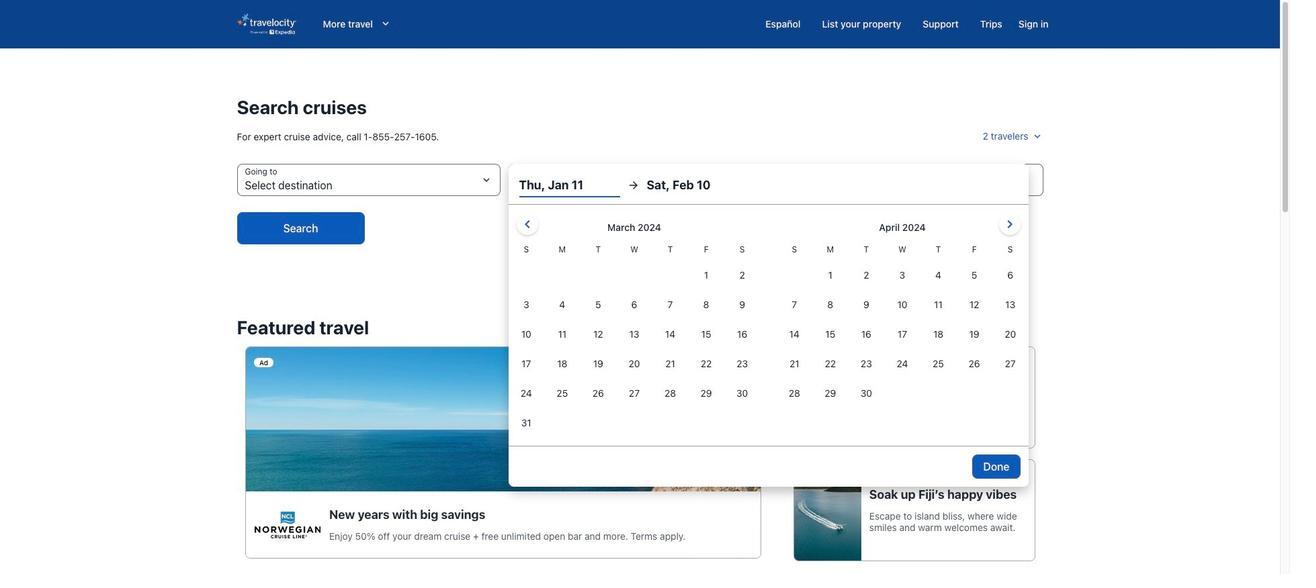 Task type: vqa. For each thing, say whether or not it's contained in the screenshot.
Next image
no



Task type: describe. For each thing, give the bounding box(es) containing it.
next month image
[[1002, 216, 1018, 233]]

2 travelers image
[[1031, 130, 1044, 143]]



Task type: locate. For each thing, give the bounding box(es) containing it.
main content
[[0, 48, 1281, 575]]

previous month image
[[519, 216, 535, 233]]

travelocity logo image
[[237, 13, 296, 35]]

featured travel region
[[229, 309, 1052, 570]]



